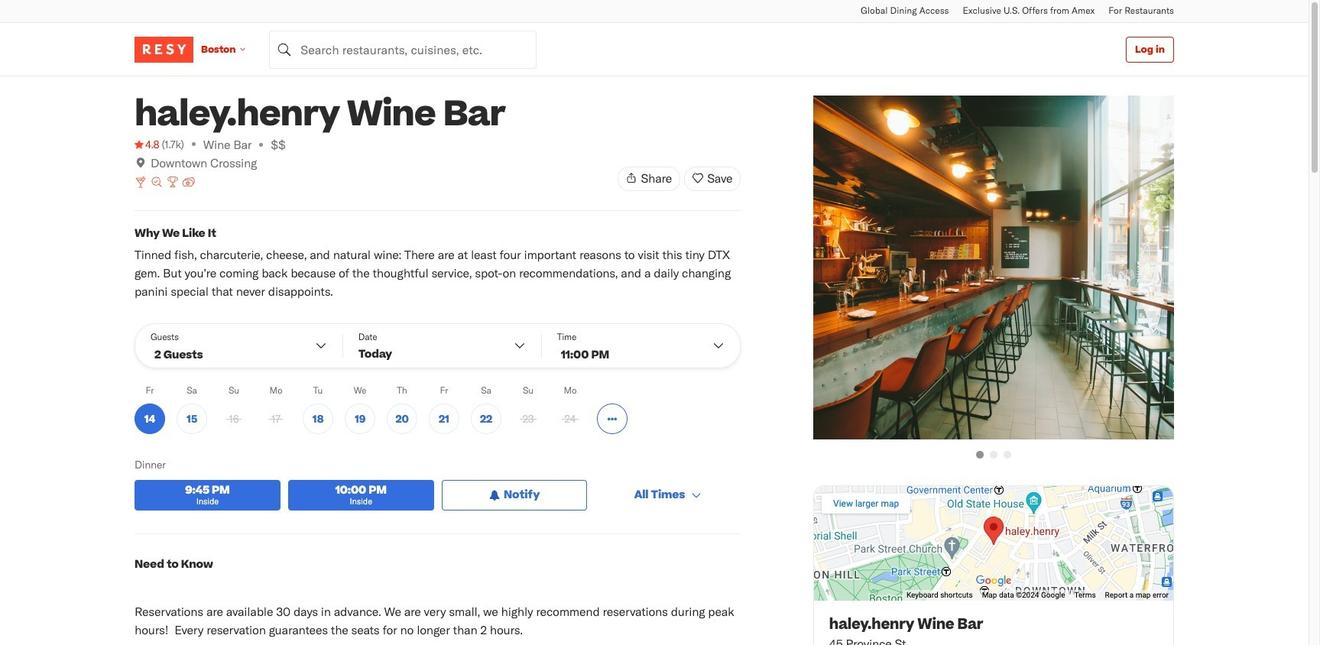 Task type: describe. For each thing, give the bounding box(es) containing it.
4.8 out of 5 stars image
[[135, 137, 159, 152]]



Task type: locate. For each thing, give the bounding box(es) containing it.
Search restaurants, cuisines, etc. text field
[[269, 30, 537, 68]]

None field
[[269, 30, 537, 68]]



Task type: vqa. For each thing, say whether or not it's contained in the screenshot.
June 19, 2024. Has event. icon at the left bottom of page
no



